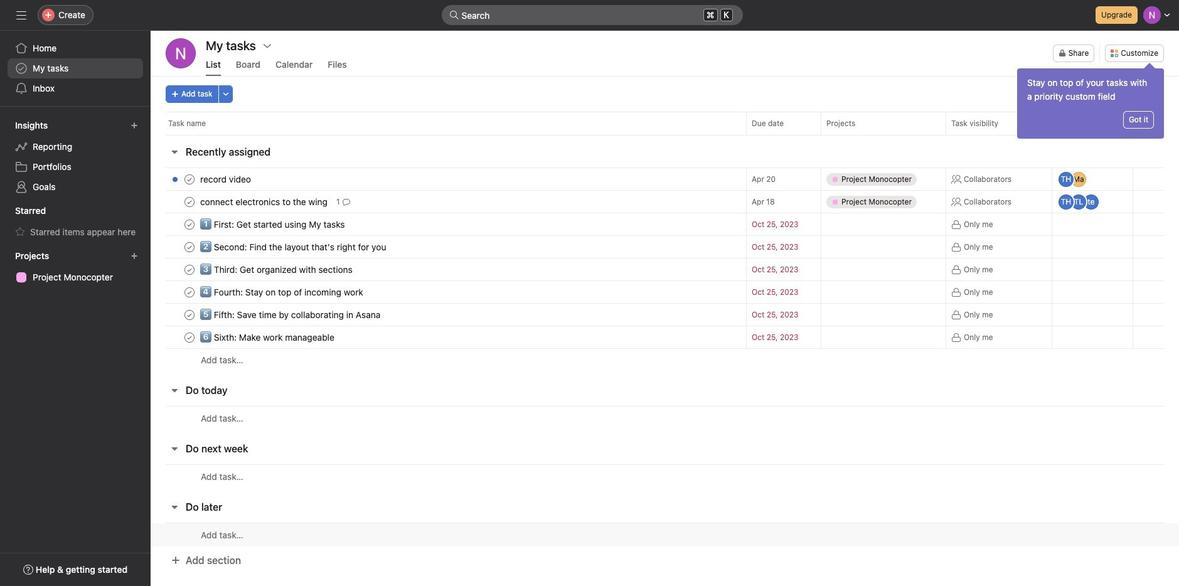Task type: vqa. For each thing, say whether or not it's contained in the screenshot.
Mark complete option inside the 6️⃣ Sixth: Make work manageable cell
yes



Task type: locate. For each thing, give the bounding box(es) containing it.
mark complete image
[[182, 240, 197, 255], [182, 262, 197, 277], [182, 330, 197, 345]]

1 vertical spatial mark complete checkbox
[[182, 217, 197, 232]]

2 mark complete checkbox from the top
[[182, 217, 197, 232]]

collapse task list for this group image
[[170, 147, 180, 157], [170, 386, 180, 396], [170, 444, 180, 454], [170, 502, 180, 512]]

0 vertical spatial mark complete checkbox
[[182, 194, 197, 209]]

linked projects for 3️⃣ third: get organized with sections cell
[[821, 258, 947, 281]]

task name text field inside 1️⃣ first: get started using my tasks cell
[[198, 218, 349, 231]]

Mark complete checkbox
[[182, 172, 197, 187], [182, 240, 197, 255], [182, 262, 197, 277], [182, 285, 197, 300], [182, 307, 197, 322]]

1️⃣ first: get started using my tasks cell
[[151, 213, 747, 236]]

2 vertical spatial task name text field
[[198, 263, 357, 276]]

mark complete checkbox inside 1️⃣ first: get started using my tasks cell
[[182, 217, 197, 232]]

3 mark complete image from the top
[[182, 217, 197, 232]]

task name text field inside "6️⃣ sixth: make work manageable" cell
[[198, 331, 338, 344]]

1 mark complete checkbox from the top
[[182, 172, 197, 187]]

task name text field inside 4️⃣ fourth: stay on top of incoming work 'cell'
[[198, 286, 367, 299]]

Mark complete checkbox
[[182, 194, 197, 209], [182, 217, 197, 232], [182, 330, 197, 345]]

Task name text field
[[198, 196, 332, 208], [198, 218, 349, 231], [198, 286, 367, 299], [198, 309, 385, 321], [198, 331, 338, 344]]

row
[[151, 112, 1180, 135], [166, 134, 1165, 136], [151, 167, 1180, 192], [151, 189, 1180, 214], [151, 213, 1180, 236], [151, 235, 1180, 259], [151, 258, 1180, 281], [151, 281, 1180, 304], [151, 303, 1180, 327], [151, 326, 1180, 349], [151, 348, 1180, 372], [151, 406, 1180, 430], [151, 465, 1180, 489], [151, 523, 1180, 547]]

task name text field inside "5️⃣ fifth: save time by collaborating in asana" cell
[[198, 309, 385, 321]]

header do later tree grid
[[151, 523, 1180, 547]]

2 collapse task list for this group image from the top
[[170, 386, 180, 396]]

mark complete checkbox for task name text field in 1️⃣ first: get started using my tasks cell
[[182, 217, 197, 232]]

mark complete image for task name text field inside "6️⃣ sixth: make work manageable" cell
[[182, 330, 197, 345]]

mark complete image inside 3️⃣ third: get organized with sections cell
[[182, 262, 197, 277]]

linked projects for 6️⃣ sixth: make work manageable cell
[[821, 326, 947, 349]]

hide sidebar image
[[16, 10, 26, 20]]

3 mark complete checkbox from the top
[[182, 262, 197, 277]]

2 vertical spatial mark complete image
[[182, 330, 197, 345]]

starred element
[[0, 200, 151, 245]]

record video cell
[[151, 168, 747, 191]]

5 task name text field from the top
[[198, 331, 338, 344]]

3 task name text field from the top
[[198, 263, 357, 276]]

1 mark complete checkbox from the top
[[182, 194, 197, 209]]

None field
[[442, 5, 743, 25]]

3 mark complete image from the top
[[182, 330, 197, 345]]

task name text field inside 'connect electronics to the wing' cell
[[198, 196, 332, 208]]

3 mark complete checkbox from the top
[[182, 330, 197, 345]]

mark complete checkbox inside 3️⃣ third: get organized with sections cell
[[182, 262, 197, 277]]

mark complete image inside 4️⃣ fourth: stay on top of incoming work 'cell'
[[182, 285, 197, 300]]

0 vertical spatial task name text field
[[198, 173, 255, 186]]

mark complete checkbox inside 4️⃣ fourth: stay on top of incoming work 'cell'
[[182, 285, 197, 300]]

mark complete image inside 1️⃣ first: get started using my tasks cell
[[182, 217, 197, 232]]

show options image
[[262, 41, 272, 51]]

mark complete image inside 'connect electronics to the wing' cell
[[182, 194, 197, 209]]

1 mark complete image from the top
[[182, 240, 197, 255]]

task name text field for mark complete image in 4️⃣ fourth: stay on top of incoming work 'cell'
[[198, 286, 367, 299]]

1 vertical spatial task name text field
[[198, 241, 390, 253]]

linked projects for 4️⃣ fourth: stay on top of incoming work cell
[[821, 281, 947, 304]]

insights element
[[0, 114, 151, 200]]

1 mark complete image from the top
[[182, 172, 197, 187]]

mark complete image
[[182, 172, 197, 187], [182, 194, 197, 209], [182, 217, 197, 232], [182, 285, 197, 300], [182, 307, 197, 322]]

2 vertical spatial mark complete checkbox
[[182, 330, 197, 345]]

2 mark complete image from the top
[[182, 194, 197, 209]]

mark complete checkbox inside 'connect electronics to the wing' cell
[[182, 194, 197, 209]]

mark complete image inside "5️⃣ fifth: save time by collaborating in asana" cell
[[182, 307, 197, 322]]

1 vertical spatial mark complete image
[[182, 262, 197, 277]]

prominent image
[[449, 10, 459, 20]]

mark complete image inside "6️⃣ sixth: make work manageable" cell
[[182, 330, 197, 345]]

linked projects for 5️⃣ fifth: save time by collaborating in asana cell
[[821, 303, 947, 327]]

5 mark complete checkbox from the top
[[182, 307, 197, 322]]

4 task name text field from the top
[[198, 309, 385, 321]]

tooltip
[[1018, 65, 1165, 139]]

2 task name text field from the top
[[198, 218, 349, 231]]

5 mark complete image from the top
[[182, 307, 197, 322]]

mark complete checkbox inside 2️⃣ second: find the layout that's right for you cell
[[182, 240, 197, 255]]

mark complete checkbox for task name text field inside "6️⃣ sixth: make work manageable" cell
[[182, 330, 197, 345]]

1 task name text field from the top
[[198, 173, 255, 186]]

task name text field inside 2️⃣ second: find the layout that's right for you cell
[[198, 241, 390, 253]]

0 vertical spatial mark complete image
[[182, 240, 197, 255]]

task name text field inside 3️⃣ third: get organized with sections cell
[[198, 263, 357, 276]]

mark complete checkbox for 2️⃣ second: find the layout that's right for you cell
[[182, 240, 197, 255]]

4 mark complete image from the top
[[182, 285, 197, 300]]

4 mark complete checkbox from the top
[[182, 285, 197, 300]]

2 mark complete checkbox from the top
[[182, 240, 197, 255]]

task name text field for mark complete image within 'connect electronics to the wing' cell
[[198, 196, 332, 208]]

mark complete checkbox for 4️⃣ fourth: stay on top of incoming work 'cell'
[[182, 285, 197, 300]]

5️⃣ fifth: save time by collaborating in asana cell
[[151, 303, 747, 327]]

global element
[[0, 31, 151, 106]]

connect electronics to the wing cell
[[151, 190, 747, 213]]

1 task name text field from the top
[[198, 196, 332, 208]]

new insights image
[[131, 122, 138, 129]]

projects element
[[0, 245, 151, 290]]

task name text field for mark complete option in the 3️⃣ third: get organized with sections cell
[[198, 263, 357, 276]]

2 task name text field from the top
[[198, 241, 390, 253]]

mark complete checkbox inside "5️⃣ fifth: save time by collaborating in asana" cell
[[182, 307, 197, 322]]

mark complete checkbox inside "6️⃣ sixth: make work manageable" cell
[[182, 330, 197, 345]]

2 mark complete image from the top
[[182, 262, 197, 277]]

3 task name text field from the top
[[198, 286, 367, 299]]

Task name text field
[[198, 173, 255, 186], [198, 241, 390, 253], [198, 263, 357, 276]]

mark complete checkbox for 3️⃣ third: get organized with sections cell
[[182, 262, 197, 277]]

mark complete image inside 2️⃣ second: find the layout that's right for you cell
[[182, 240, 197, 255]]



Task type: describe. For each thing, give the bounding box(es) containing it.
3️⃣ third: get organized with sections cell
[[151, 258, 747, 281]]

task name text field inside record video cell
[[198, 173, 255, 186]]

mark complete image for 'connect electronics to the wing' cell
[[182, 194, 197, 209]]

linked projects for 1️⃣ first: get started using my tasks cell
[[821, 213, 947, 236]]

linked projects for 2️⃣ second: find the layout that's right for you cell
[[821, 235, 947, 259]]

new project or portfolio image
[[131, 252, 138, 260]]

header recently assigned tree grid
[[151, 167, 1180, 372]]

task name text field for mark complete image within the "5️⃣ fifth: save time by collaborating in asana" cell
[[198, 309, 385, 321]]

Search tasks, projects, and more text field
[[442, 5, 743, 25]]

3 collapse task list for this group image from the top
[[170, 444, 180, 454]]

6️⃣ sixth: make work manageable cell
[[151, 326, 747, 349]]

1 comment image
[[343, 198, 350, 206]]

mark complete image for 1️⃣ first: get started using my tasks cell
[[182, 217, 197, 232]]

task name text field for mark complete image within the 1️⃣ first: get started using my tasks cell
[[198, 218, 349, 231]]

mark complete checkbox for "5️⃣ fifth: save time by collaborating in asana" cell at the bottom
[[182, 307, 197, 322]]

1 collapse task list for this group image from the top
[[170, 147, 180, 157]]

mark complete image inside record video cell
[[182, 172, 197, 187]]

4 collapse task list for this group image from the top
[[170, 502, 180, 512]]

mark complete image for 4️⃣ fourth: stay on top of incoming work 'cell'
[[182, 285, 197, 300]]

4️⃣ fourth: stay on top of incoming work cell
[[151, 281, 747, 304]]

task name text field for mark complete option inside the 2️⃣ second: find the layout that's right for you cell
[[198, 241, 390, 253]]

mark complete image for task name text box within 3️⃣ third: get organized with sections cell
[[182, 262, 197, 277]]

mark complete image for "5️⃣ fifth: save time by collaborating in asana" cell at the bottom
[[182, 307, 197, 322]]

more actions image
[[222, 90, 230, 98]]

mark complete checkbox inside record video cell
[[182, 172, 197, 187]]

2️⃣ second: find the layout that's right for you cell
[[151, 235, 747, 259]]

mark complete image for task name text box within 2️⃣ second: find the layout that's right for you cell
[[182, 240, 197, 255]]

view profile settings image
[[166, 38, 196, 68]]

mark complete checkbox for task name text field inside 'connect electronics to the wing' cell
[[182, 194, 197, 209]]



